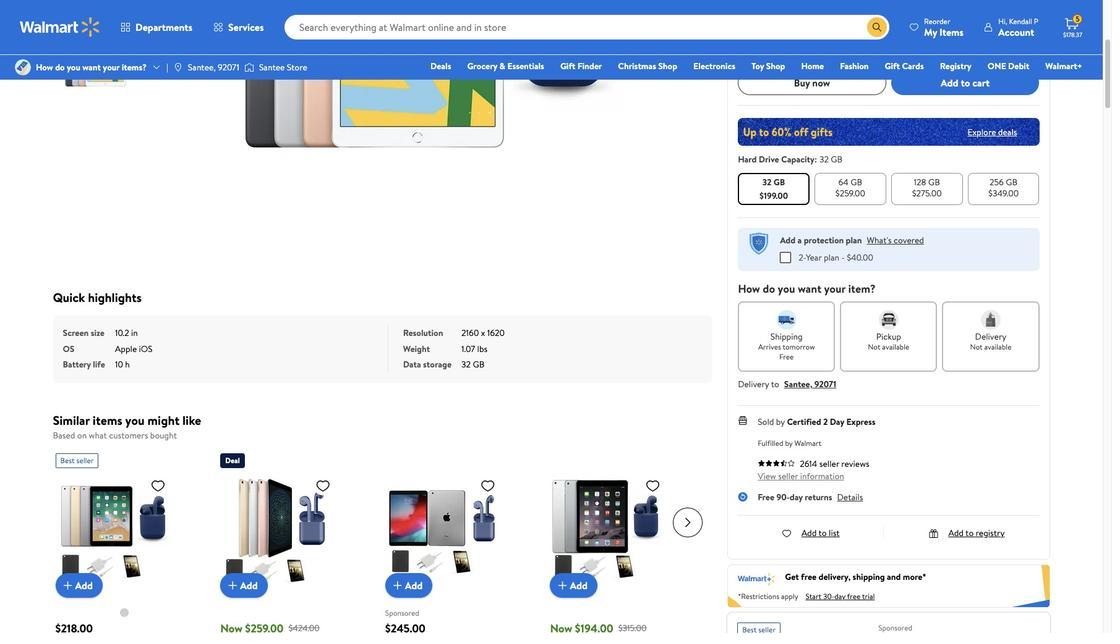Task type: locate. For each thing, give the bounding box(es) containing it.
available for pickup
[[882, 342, 909, 353]]

items?
[[122, 61, 147, 74]]

restored apple ipad air 2 9.7-inch 128gb wi-fi only bundle: case, pre-installed tempered glass, rapid charger, bluetooth/wireless airbuds by certified 2 day express (refurbished) image
[[385, 474, 500, 589]]

add button for restored | apple ipad air | 9.7-inch | 32gb | wi-fi only | bundle: case, pre-installed tempered glass, rapid charger, bluetooth/wireless airbuds by certified 2 day express image
[[550, 574, 598, 599]]

learn
[[813, 8, 834, 20]]

1 product group from the left
[[55, 449, 193, 634]]

shop for toy shop
[[766, 60, 785, 72]]

gb right the 128
[[928, 176, 940, 189]]

Search search field
[[284, 15, 889, 40]]

how down walmart image
[[36, 61, 53, 74]]

delivery down intent image for delivery
[[975, 331, 1007, 343]]

free 90-day returns details
[[758, 492, 863, 504]]

92071 up 2
[[814, 379, 836, 391]]

on
[[77, 430, 87, 442]]

by for sold
[[776, 416, 785, 429]]

1 horizontal spatial not
[[970, 342, 983, 353]]

you up customers
[[125, 412, 145, 429]]

gb down lbs
[[473, 359, 485, 371]]

0 horizontal spatial free
[[758, 492, 774, 504]]

1 vertical spatial free
[[758, 492, 774, 504]]

sponsored group
[[727, 613, 1050, 634]]

gift left finder
[[560, 60, 575, 72]]

32 inside the 32 gb $199.00
[[762, 176, 772, 189]]

3 add button from the left
[[385, 574, 433, 599]]

to left list
[[819, 528, 827, 540]]

seller right 2614
[[819, 458, 839, 471]]

92071 down services dropdown button
[[218, 61, 239, 74]]

gb
[[831, 153, 843, 166], [774, 176, 785, 189], [851, 176, 862, 189], [928, 176, 940, 189], [1006, 176, 1018, 189], [473, 359, 485, 371]]

sponsored inside group
[[878, 623, 912, 634]]

how down "wpp logo"
[[738, 281, 760, 297]]

1 vertical spatial do
[[763, 281, 775, 297]]

trial
[[862, 592, 875, 602]]

restored apple ipad 10.2-inch retina wi-fi only 32gb latest os bundle: bluetooth/wireless airbuds by certified 2 day express (refurbished) image
[[226, 0, 622, 227]]

life
[[93, 359, 105, 371]]

2 horizontal spatial seller
[[819, 458, 839, 471]]

1 horizontal spatial how
[[738, 281, 760, 297]]

0 horizontal spatial available
[[882, 342, 909, 353]]

x
[[481, 327, 485, 340]]

my
[[924, 25, 937, 39]]

gift cards
[[885, 60, 924, 72]]

not down intent image for pickup
[[868, 342, 880, 353]]

intent image for shipping image
[[777, 310, 796, 330]]

0 vertical spatial you
[[67, 61, 80, 74]]

sold by certified 2 day express
[[758, 416, 876, 429]]

cards
[[902, 60, 924, 72]]

1 vertical spatial free
[[847, 592, 861, 602]]

1 vertical spatial sponsored
[[878, 623, 912, 634]]

0 vertical spatial day
[[790, 492, 803, 504]]

0 vertical spatial free
[[801, 571, 817, 584]]

seller inside product group
[[76, 456, 94, 466]]

1 vertical spatial by
[[785, 439, 793, 449]]

santee, down tomorrow
[[784, 379, 812, 391]]

0 vertical spatial plan
[[846, 234, 862, 247]]

do down walmart image
[[55, 61, 65, 74]]

2 add button from the left
[[220, 574, 268, 599]]

available
[[882, 342, 909, 353], [984, 342, 1012, 353]]

electronics link
[[688, 59, 741, 73]]

 image
[[173, 62, 183, 72]]

day down view seller information
[[790, 492, 803, 504]]

1 horizontal spatial seller
[[778, 471, 798, 483]]

seller right best
[[76, 456, 94, 466]]

how for how do you want your item?
[[738, 281, 760, 297]]

1 add to cart image from the left
[[60, 579, 75, 594]]

0 vertical spatial your
[[103, 61, 120, 74]]

to for registry
[[966, 528, 974, 540]]

to for list
[[819, 528, 827, 540]]

walmart+ link
[[1040, 59, 1088, 73]]

:
[[815, 153, 817, 166]]

2 add to cart image from the left
[[225, 579, 240, 594]]

to left cart in the top of the page
[[961, 76, 970, 90]]

0 vertical spatial 32
[[820, 153, 829, 166]]

2614
[[800, 458, 817, 471]]

32 up $199.00
[[762, 176, 772, 189]]

day for 90-
[[790, 492, 803, 504]]

seller for best
[[76, 456, 94, 466]]

by
[[776, 416, 785, 429], [785, 439, 793, 449]]

1 horizontal spatial sponsored
[[878, 623, 912, 634]]

deals link
[[425, 59, 457, 73]]

0 horizontal spatial do
[[55, 61, 65, 74]]

day down delivery,
[[835, 592, 846, 602]]

information
[[800, 471, 844, 483]]

quick highlights
[[53, 289, 142, 306]]

reorder
[[924, 16, 950, 26]]

covered
[[894, 234, 924, 247]]

2 product group from the left
[[220, 449, 358, 634]]

2 gift from the left
[[885, 60, 900, 72]]

fashion
[[840, 60, 869, 72]]

30-
[[823, 592, 835, 602]]

32 for 32 gb $199.00
[[762, 176, 772, 189]]

2 shop from the left
[[766, 60, 785, 72]]

1 not from the left
[[868, 342, 880, 353]]

items
[[940, 25, 964, 39]]

restored apple ipad 10.2-inch retina wi-fi only 32gb latest os bundle: bluetooth/wireless airbuds by certified 2 day express (refurbished) - image 3 of 3 image
[[59, 22, 131, 94]]

1 shop from the left
[[658, 60, 677, 72]]

add button for restored apple ipad air 2 9.7-inch 128gb wi-fi only bundle: case, pre-installed tempered glass, rapid charger, bluetooth/wireless airbuds by certified 2 day express (refurbished) image
[[385, 574, 433, 599]]

gb for $199.00
[[774, 176, 785, 189]]

you down walmart image
[[67, 61, 80, 74]]

search icon image
[[872, 22, 882, 32]]

1 vertical spatial plan
[[824, 252, 839, 264]]

1 horizontal spatial 32
[[762, 176, 772, 189]]

2 horizontal spatial 32
[[820, 153, 829, 166]]

0 horizontal spatial want
[[82, 61, 101, 74]]

hard
[[738, 153, 757, 166]]

0 horizontal spatial how
[[36, 61, 53, 74]]

free down shipping
[[779, 352, 794, 362]]

0 horizontal spatial free
[[801, 571, 817, 584]]

what
[[89, 430, 107, 442]]

2-year plan - $40.00
[[799, 252, 873, 264]]

2 vertical spatial 32
[[461, 359, 471, 371]]

how
[[36, 61, 53, 74], [738, 281, 760, 297]]

shop for christmas shop
[[658, 60, 677, 72]]

*restrictions apply
[[738, 592, 798, 602]]

p
[[1034, 16, 1038, 26]]

gb up $199.00
[[774, 176, 785, 189]]

1 vertical spatial your
[[824, 281, 846, 297]]

more details button
[[789, 46, 836, 66]]

1 available from the left
[[882, 342, 909, 353]]

free inside shipping arrives tomorrow free
[[779, 352, 794, 362]]

1 horizontal spatial 92071
[[814, 379, 836, 391]]

add button
[[55, 574, 103, 599], [220, 574, 268, 599], [385, 574, 433, 599], [550, 574, 598, 599]]

not inside delivery not available
[[970, 342, 983, 353]]

gift
[[560, 60, 575, 72], [885, 60, 900, 72]]

 image down walmart image
[[15, 59, 31, 75]]

1 vertical spatial want
[[798, 281, 821, 297]]

walmart plus image
[[738, 572, 775, 587]]

0 horizontal spatial shop
[[658, 60, 677, 72]]

learn how
[[813, 8, 852, 20]]

free left "90-"
[[758, 492, 774, 504]]

available down intent image for pickup
[[882, 342, 909, 353]]

1 vertical spatial 32
[[762, 176, 772, 189]]

want left items?
[[82, 61, 101, 74]]

plan left the -
[[824, 252, 839, 264]]

1 vertical spatial santee,
[[784, 379, 812, 391]]

1 vertical spatial you
[[778, 281, 795, 297]]

arrives
[[758, 342, 781, 353]]

screen size
[[63, 327, 104, 340]]

add to cart image for restored apple ipad air 2 9.7-inch 128gb wi-fi only bundle: case, pre-installed tempered glass, rapid charger, bluetooth/wireless airbuds by certified 2 day express (refurbished) image
[[390, 579, 405, 594]]

protection
[[804, 234, 844, 247]]

plan up $40.00
[[846, 234, 862, 247]]

electronics
[[693, 60, 735, 72]]

delivery inside delivery not available
[[975, 331, 1007, 343]]

1 vertical spatial how
[[738, 281, 760, 297]]

gift left cards
[[885, 60, 900, 72]]

1 horizontal spatial want
[[798, 281, 821, 297]]

0 horizontal spatial santee,
[[188, 61, 216, 74]]

get free delivery, shipping and more*
[[785, 571, 926, 584]]

gb inside the 32 gb $199.00
[[774, 176, 785, 189]]

0 horizontal spatial plan
[[824, 252, 839, 264]]

2 vertical spatial you
[[125, 412, 145, 429]]

learn how button
[[813, 8, 852, 21]]

do
[[55, 61, 65, 74], [763, 281, 775, 297]]

seller for view
[[778, 471, 798, 483]]

0 horizontal spatial gift
[[560, 60, 575, 72]]

wpp logo image
[[748, 233, 770, 255]]

add to favorites list, restored | apple ipad air | 9.7-inch | 32gb | wi-fi only | bundle: case, pre-installed tempered glass, rapid charger, bluetooth/wireless airbuds by certified 2 day express image
[[645, 479, 660, 494]]

details button
[[837, 492, 863, 504]]

not down intent image for delivery
[[970, 342, 983, 353]]

view
[[758, 471, 776, 483]]

add to registry
[[948, 528, 1005, 540]]

0 vertical spatial want
[[82, 61, 101, 74]]

3.5478 stars out of 5, based on 2614 seller reviews element
[[758, 460, 795, 468]]

0 horizontal spatial not
[[868, 342, 880, 353]]

1 add button from the left
[[55, 574, 103, 599]]

lbs
[[477, 343, 488, 355]]

details
[[811, 49, 836, 62]]

free left trial
[[847, 592, 861, 602]]

shop
[[658, 60, 677, 72], [766, 60, 785, 72]]

walmart image
[[20, 17, 100, 37]]

0 vertical spatial how
[[36, 61, 53, 74]]

you up intent image for shipping
[[778, 281, 795, 297]]

0 horizontal spatial delivery
[[738, 379, 769, 391]]

by right sold
[[776, 416, 785, 429]]

add to cart image
[[60, 579, 75, 594], [225, 579, 240, 594], [390, 579, 405, 594], [555, 579, 570, 594]]

kendall
[[1009, 16, 1032, 26]]

account
[[998, 25, 1034, 39]]

1 horizontal spatial day
[[835, 592, 846, 602]]

do down "wpp logo"
[[763, 281, 775, 297]]

|
[[166, 61, 168, 74]]

by right the fulfilled
[[785, 439, 793, 449]]

explore
[[968, 126, 996, 138]]

affirm image
[[786, 7, 811, 17]]

you
[[67, 61, 80, 74], [778, 281, 795, 297], [125, 412, 145, 429]]

0 horizontal spatial 92071
[[218, 61, 239, 74]]

 image for how do you want your items?
[[15, 59, 31, 75]]

want down year
[[798, 281, 821, 297]]

3 add to cart image from the left
[[390, 579, 405, 594]]

1 horizontal spatial santee,
[[784, 379, 812, 391]]

want for item?
[[798, 281, 821, 297]]

gb right 64
[[851, 176, 862, 189]]

4 product group from the left
[[550, 449, 688, 634]]

free
[[801, 571, 817, 584], [847, 592, 861, 602]]

toy shop
[[752, 60, 785, 72]]

to inside button
[[961, 76, 970, 90]]

start
[[806, 592, 821, 602]]

registry link
[[934, 59, 977, 73]]

gb right 256
[[1006, 176, 1018, 189]]

1 horizontal spatial you
[[125, 412, 145, 429]]

you for how do you want your item?
[[778, 281, 795, 297]]

seller down 3.5478 stars out of 5, based on 2614 seller reviews element
[[778, 471, 798, 483]]

1 gift from the left
[[560, 60, 575, 72]]

 image
[[15, 59, 31, 75], [244, 61, 254, 74]]

shop right "toy"
[[766, 60, 785, 72]]

hi, kendall p account
[[998, 16, 1038, 39]]

buy now button
[[738, 71, 886, 95]]

1 horizontal spatial do
[[763, 281, 775, 297]]

product group
[[55, 449, 193, 634], [220, 449, 358, 634], [385, 449, 523, 634], [550, 449, 688, 634]]

0 horizontal spatial your
[[103, 61, 120, 74]]

1 horizontal spatial delivery
[[975, 331, 1007, 343]]

256 gb $349.00
[[988, 176, 1019, 200]]

your
[[103, 61, 120, 74], [824, 281, 846, 297]]

0 vertical spatial santee,
[[188, 61, 216, 74]]

gift finder link
[[555, 59, 608, 73]]

size
[[91, 327, 104, 340]]

free right 'get'
[[801, 571, 817, 584]]

delivery for not
[[975, 331, 1007, 343]]

2 available from the left
[[984, 342, 1012, 353]]

$40.00
[[847, 252, 873, 264]]

shop right christmas
[[658, 60, 677, 72]]

resolution
[[403, 327, 443, 340]]

0 vertical spatial do
[[55, 61, 65, 74]]

santee store
[[259, 61, 307, 74]]

to for santee,
[[771, 379, 779, 391]]

0 vertical spatial sponsored
[[385, 608, 419, 619]]

your left item?
[[824, 281, 846, 297]]

1 horizontal spatial gift
[[885, 60, 900, 72]]

32 right :
[[820, 153, 829, 166]]

0 vertical spatial delivery
[[975, 331, 1007, 343]]

to
[[961, 76, 970, 90], [771, 379, 779, 391], [819, 528, 827, 540], [966, 528, 974, 540]]

add to list button
[[782, 528, 840, 540]]

add to cart image for open box | apple ipad | 9.7-inch retina | 128gb | latest os | wi-fi only | bundle: case, pre-installed tempered glass, rapid charger, bluetooth/wireless airbuds by certified 2 day express image
[[60, 579, 75, 594]]

gb for $349.00
[[1006, 176, 1018, 189]]

1 horizontal spatial  image
[[244, 61, 254, 74]]

1 vertical spatial 92071
[[814, 379, 836, 391]]

2 not from the left
[[970, 342, 983, 353]]

available inside 'pickup not available'
[[882, 342, 909, 353]]

data
[[403, 359, 421, 371]]

64
[[838, 176, 849, 189]]

32 down 1.07
[[461, 359, 471, 371]]

like
[[182, 412, 201, 429]]

available inside delivery not available
[[984, 342, 1012, 353]]

gift for gift finder
[[560, 60, 575, 72]]

weight
[[403, 343, 430, 355]]

3 product group from the left
[[385, 449, 523, 634]]

intent image for delivery image
[[981, 310, 1001, 330]]

0 vertical spatial free
[[779, 352, 794, 362]]

2 horizontal spatial you
[[778, 281, 795, 297]]

add to cart image for restored | apple ipad 10.5-inch | wi-fi only | 64gb | bundle: case, pre-installed tempered glass, rapid charger, bluetooth/wireless airbuds by certified 2 day express 'image' at the left bottom of page
[[225, 579, 240, 594]]

4 add button from the left
[[550, 574, 598, 599]]

gb inside 64 gb $259.00
[[851, 176, 862, 189]]

get
[[785, 571, 799, 584]]

gb inside 256 gb $349.00
[[1006, 176, 1018, 189]]

not inside 'pickup not available'
[[868, 342, 880, 353]]

 image left santee on the top
[[244, 61, 254, 74]]

2-Year plan - $40.00 checkbox
[[780, 252, 791, 263]]

4 add to cart image from the left
[[555, 579, 570, 594]]

0 horizontal spatial 32
[[461, 359, 471, 371]]

not for pickup
[[868, 342, 880, 353]]

fulfilled by walmart
[[758, 439, 821, 449]]

you inside the similar items you might like based on what customers bought
[[125, 412, 145, 429]]

santee, right |
[[188, 61, 216, 74]]

capacity
[[781, 153, 815, 166]]

add to favorites list, open box | apple ipad | 9.7-inch retina | 128gb | latest os | wi-fi only | bundle: case, pre-installed tempered glass, rapid charger, bluetooth/wireless airbuds by certified 2 day express image
[[151, 479, 165, 494]]

0 horizontal spatial you
[[67, 61, 80, 74]]

day inside get free delivery, shipping and more* banner
[[835, 592, 846, 602]]

gb inside 128 gb $275.00
[[928, 176, 940, 189]]

delivery up sold
[[738, 379, 769, 391]]

free
[[779, 352, 794, 362], [758, 492, 774, 504]]

walmart
[[794, 439, 821, 449]]

available down intent image for delivery
[[984, 342, 1012, 353]]

battery
[[63, 359, 91, 371]]

1 horizontal spatial shop
[[766, 60, 785, 72]]

add to cart image for restored | apple ipad air | 9.7-inch | 32gb | wi-fi only | bundle: case, pre-installed tempered glass, rapid charger, bluetooth/wireless airbuds by certified 2 day express image
[[555, 579, 570, 594]]

add to favorites list, restored | apple ipad 10.5-inch | wi-fi only | 64gb | bundle: case, pre-installed tempered glass, rapid charger, bluetooth/wireless airbuds by certified 2 day express image
[[316, 479, 330, 494]]

1 horizontal spatial free
[[779, 352, 794, 362]]

want
[[82, 61, 101, 74], [798, 281, 821, 297]]

your left items?
[[103, 61, 120, 74]]

10 h
[[115, 359, 130, 371]]

to left santee, 92071 button
[[771, 379, 779, 391]]

&
[[499, 60, 505, 72]]

0 vertical spatial by
[[776, 416, 785, 429]]

1 horizontal spatial your
[[824, 281, 846, 297]]

0 horizontal spatial seller
[[76, 456, 94, 466]]

delivery to santee, 92071
[[738, 379, 836, 391]]

1 vertical spatial day
[[835, 592, 846, 602]]

store
[[287, 61, 307, 74]]

1 horizontal spatial available
[[984, 342, 1012, 353]]

0 horizontal spatial day
[[790, 492, 803, 504]]

next media item image
[[635, 13, 650, 28]]

to left registry
[[966, 528, 974, 540]]

0 horizontal spatial  image
[[15, 59, 31, 75]]

1 vertical spatial delivery
[[738, 379, 769, 391]]



Task type: vqa. For each thing, say whether or not it's contained in the screenshot.
right Men
no



Task type: describe. For each thing, give the bounding box(es) containing it.
departments button
[[110, 12, 203, 42]]

what's
[[867, 234, 892, 247]]

christmas
[[618, 60, 656, 72]]

your for item?
[[824, 281, 846, 297]]

restored | apple ipad air | 9.7-inch | 32gb | wi-fi only | bundle: case, pre-installed tempered glass, rapid charger, bluetooth/wireless airbuds by certified 2 day express image
[[550, 474, 665, 589]]

customers
[[109, 430, 148, 442]]

quick
[[53, 289, 85, 306]]

now
[[812, 76, 830, 90]]

do for how do you want your item?
[[763, 281, 775, 297]]

express
[[846, 416, 876, 429]]

explore deals
[[968, 126, 1017, 138]]

not for delivery
[[970, 342, 983, 353]]

restored | apple ipad 10.5-inch | wi-fi only | 64gb | bundle: case, pre-installed tempered glass, rapid charger, bluetooth/wireless airbuds by certified 2 day express image
[[220, 474, 335, 589]]

bought
[[150, 430, 177, 442]]

add to cart
[[941, 76, 990, 90]]

how do you want your item?
[[738, 281, 876, 297]]

0 vertical spatial 92071
[[218, 61, 239, 74]]

next slide for similar items you might like list image
[[673, 508, 703, 538]]

and
[[887, 571, 901, 584]]

certified
[[787, 416, 821, 429]]

gb right :
[[831, 153, 843, 166]]

seller for 2614
[[819, 458, 839, 471]]

64 gb $259.00
[[836, 176, 865, 200]]

silver image
[[119, 609, 129, 619]]

grocery & essentials
[[467, 60, 544, 72]]

1620
[[487, 327, 505, 340]]

by for fulfilled
[[785, 439, 793, 449]]

*restrictions
[[738, 592, 779, 602]]

day for 30-
[[835, 592, 846, 602]]

more
[[789, 49, 809, 62]]

buy now
[[794, 76, 830, 90]]

best
[[60, 456, 75, 466]]

1 horizontal spatial free
[[847, 592, 861, 602]]

2160
[[461, 327, 479, 340]]

$275.00
[[912, 187, 942, 200]]

2614 seller reviews
[[800, 458, 869, 471]]

sold
[[758, 416, 774, 429]]

10.2
[[115, 327, 129, 340]]

intent image for pickup image
[[879, 310, 899, 330]]

$349.00
[[988, 187, 1019, 200]]

christmas shop link
[[613, 59, 683, 73]]

up to sixty percent off deals. shop now. image
[[738, 118, 1039, 146]]

one
[[988, 60, 1006, 72]]

more details
[[789, 49, 836, 62]]

0 horizontal spatial sponsored
[[385, 608, 419, 619]]

10.2 in os
[[63, 327, 138, 355]]

-
[[841, 252, 845, 264]]

christmas shop
[[618, 60, 677, 72]]

$259.00
[[836, 187, 865, 200]]

how for how do you want your items?
[[36, 61, 53, 74]]

apple
[[115, 343, 137, 355]]

$178.37
[[1063, 30, 1082, 39]]

available for delivery
[[984, 342, 1012, 353]]

buy
[[794, 76, 810, 90]]

delivery for to
[[738, 379, 769, 391]]

add inside add to cart button
[[941, 76, 958, 90]]

pickup
[[876, 331, 901, 343]]

gift finder
[[560, 60, 602, 72]]

grocery & essentials link
[[462, 59, 550, 73]]

item?
[[848, 281, 876, 297]]

hard drive capacity list
[[736, 171, 1042, 208]]

view seller information
[[758, 471, 844, 483]]

90-
[[776, 492, 790, 504]]

santee, 92071 button
[[784, 379, 836, 391]]

departments
[[135, 20, 192, 34]]

what's covered button
[[867, 234, 924, 247]]

finder
[[578, 60, 602, 72]]

walmart+
[[1046, 60, 1082, 72]]

start 30-day free trial
[[806, 592, 875, 602]]

tomorrow
[[783, 342, 815, 353]]

your for items?
[[103, 61, 120, 74]]

add to favorites list, restored apple ipad air 2 9.7-inch 128gb wi-fi only bundle: case, pre-installed tempered glass, rapid charger, bluetooth/wireless airbuds by certified 2 day express (refurbished) image
[[480, 479, 495, 494]]

cart
[[972, 76, 990, 90]]

32 for 32 gb
[[461, 359, 471, 371]]

to for cart
[[961, 76, 970, 90]]

delivery,
[[819, 571, 851, 584]]

shipping
[[771, 331, 803, 343]]

$19/mo with
[[738, 8, 783, 20]]

reorder my items
[[924, 16, 964, 39]]

a
[[798, 234, 802, 247]]

reviews
[[841, 458, 869, 471]]

year
[[806, 252, 822, 264]]

clear search field text image
[[852, 22, 862, 32]]

details
[[837, 492, 863, 504]]

similar
[[53, 412, 90, 429]]

restored
[[753, 49, 787, 62]]

based
[[53, 430, 75, 442]]

open box | apple ipad | 9.7-inch retina | 128gb | latest os | wi-fi only | bundle: case, pre-installed tempered glass, rapid charger, bluetooth/wireless airbuds by certified 2 day express image
[[55, 474, 170, 589]]

deals
[[430, 60, 451, 72]]

view seller information link
[[758, 471, 844, 483]]

Walmart Site-Wide search field
[[284, 15, 889, 40]]

explore deals link
[[963, 121, 1022, 143]]

gb for $259.00
[[851, 176, 862, 189]]

1 horizontal spatial plan
[[846, 234, 862, 247]]

 image for santee store
[[244, 61, 254, 74]]

apple ios battery life
[[63, 343, 153, 371]]

2-
[[799, 252, 806, 264]]

do for how do you want your items?
[[55, 61, 65, 74]]

gb for $275.00
[[928, 176, 940, 189]]

add button for open box | apple ipad | 9.7-inch retina | 128gb | latest os | wi-fi only | bundle: case, pre-installed tempered glass, rapid charger, bluetooth/wireless airbuds by certified 2 day express image
[[55, 574, 103, 599]]

you for similar items you might like based on what customers bought
[[125, 412, 145, 429]]

restored apple ipad 10.2-inch retina wi-fi only 32gb latest os bundle: bluetooth/wireless airbuds by certified 2 day express (refurbished) - image 2 of 3 image
[[59, 0, 131, 14]]

toy shop link
[[746, 59, 791, 73]]

32 gb $199.00
[[760, 176, 788, 202]]

add button for restored | apple ipad 10.5-inch | wi-fi only | 64gb | bundle: case, pre-installed tempered glass, rapid charger, bluetooth/wireless airbuds by certified 2 day express 'image' at the left bottom of page
[[220, 574, 268, 599]]

similar items you might like based on what customers bought
[[53, 412, 201, 442]]

hi,
[[998, 16, 1007, 26]]

list
[[829, 528, 840, 540]]

how do you want your items?
[[36, 61, 147, 74]]

you for how do you want your items?
[[67, 61, 80, 74]]

128
[[914, 176, 926, 189]]

2
[[823, 416, 828, 429]]

with
[[767, 8, 783, 20]]

best seller
[[60, 456, 94, 466]]

128 gb $275.00
[[912, 176, 942, 200]]

gift for gift cards
[[885, 60, 900, 72]]

essentials
[[507, 60, 544, 72]]

want for items?
[[82, 61, 101, 74]]

add to list
[[802, 528, 840, 540]]

grocery
[[467, 60, 497, 72]]

256
[[990, 176, 1004, 189]]

registry
[[940, 60, 972, 72]]

how
[[836, 8, 852, 20]]

get free delivery, shipping and more* banner
[[727, 565, 1050, 608]]



